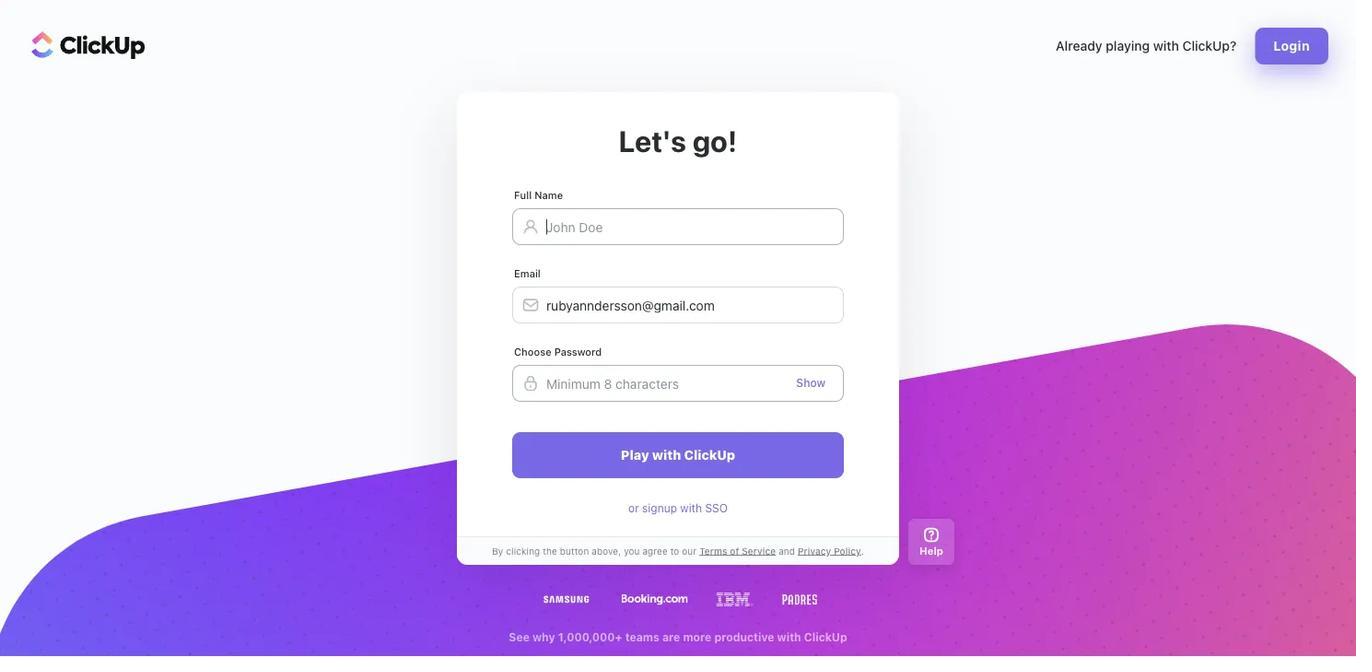 Task type: vqa. For each thing, say whether or not it's contained in the screenshot.
the left Dashboards
no



Task type: locate. For each thing, give the bounding box(es) containing it.
1 vertical spatial clickup
[[804, 631, 848, 644]]

help
[[920, 545, 944, 557]]

already
[[1056, 38, 1103, 53]]

by clicking the button above, you agree to our terms of service and privacy policy .
[[492, 546, 864, 556]]

with right productive
[[777, 631, 801, 644]]

terms of service link
[[697, 544, 779, 558]]

our
[[682, 546, 697, 556]]

0 vertical spatial clickup
[[684, 447, 735, 463]]

let's
[[619, 123, 687, 159]]

above,
[[592, 546, 621, 556]]

name
[[535, 189, 563, 201]]

with
[[1153, 38, 1179, 53], [652, 447, 681, 463], [680, 502, 702, 515], [777, 631, 801, 644]]

choose
[[514, 346, 552, 358]]

agree
[[643, 546, 668, 556]]

clickup right productive
[[804, 631, 848, 644]]

are
[[662, 631, 680, 644]]

0 horizontal spatial clickup
[[684, 447, 735, 463]]

terms
[[700, 546, 727, 556]]

teams
[[625, 631, 660, 644]]

see why 1,000,000+ teams are more productive with clickup
[[509, 631, 848, 644]]

of
[[730, 546, 739, 556]]

with left sso
[[680, 502, 702, 515]]

you
[[624, 546, 640, 556]]

choose password
[[514, 346, 602, 358]]

privacy policy link
[[795, 544, 861, 558]]

password
[[554, 346, 602, 358]]

with right play
[[652, 447, 681, 463]]

1 horizontal spatial clickup
[[804, 631, 848, 644]]

show link
[[797, 376, 826, 389]]

and
[[779, 546, 795, 556]]

email
[[514, 267, 541, 279]]

Choose Password password field
[[512, 365, 844, 402]]

clickup up sso
[[684, 447, 735, 463]]

or signup with sso
[[629, 502, 728, 515]]

login
[[1274, 38, 1310, 53]]

clickup?
[[1183, 38, 1237, 53]]

service
[[742, 546, 776, 556]]

playing
[[1106, 38, 1150, 53]]

already playing with clickup?
[[1056, 38, 1237, 53]]

see
[[509, 631, 530, 644]]

clickup
[[684, 447, 735, 463], [804, 631, 848, 644]]

the
[[543, 546, 557, 556]]

clicking
[[506, 546, 540, 556]]

more
[[683, 631, 712, 644]]



Task type: describe. For each thing, give the bounding box(es) containing it.
play with clickup button
[[512, 432, 844, 478]]

sign up element
[[512, 189, 844, 478]]

full name
[[514, 189, 563, 201]]

or
[[629, 502, 639, 515]]

go!
[[693, 123, 738, 159]]

play with clickup
[[621, 447, 735, 463]]

privacy
[[798, 546, 831, 556]]

clickup inside play with clickup button
[[684, 447, 735, 463]]

signup
[[642, 502, 677, 515]]

show
[[797, 376, 826, 389]]

play
[[621, 447, 649, 463]]

why
[[533, 631, 555, 644]]

with inside button
[[652, 447, 681, 463]]

to
[[671, 546, 679, 556]]

full
[[514, 189, 532, 201]]

productive
[[715, 631, 774, 644]]

.
[[861, 546, 864, 556]]

or signup with sso link
[[629, 502, 728, 516]]

sso
[[705, 502, 728, 515]]

clickup - home image
[[31, 31, 146, 59]]

help link
[[909, 519, 955, 565]]

Email email field
[[512, 287, 844, 323]]

policy
[[834, 546, 861, 556]]

button
[[560, 546, 589, 556]]

let's go!
[[619, 123, 738, 159]]

by
[[492, 546, 503, 556]]

login link
[[1255, 28, 1329, 65]]

1,000,000+
[[558, 631, 623, 644]]

with right playing
[[1153, 38, 1179, 53]]



